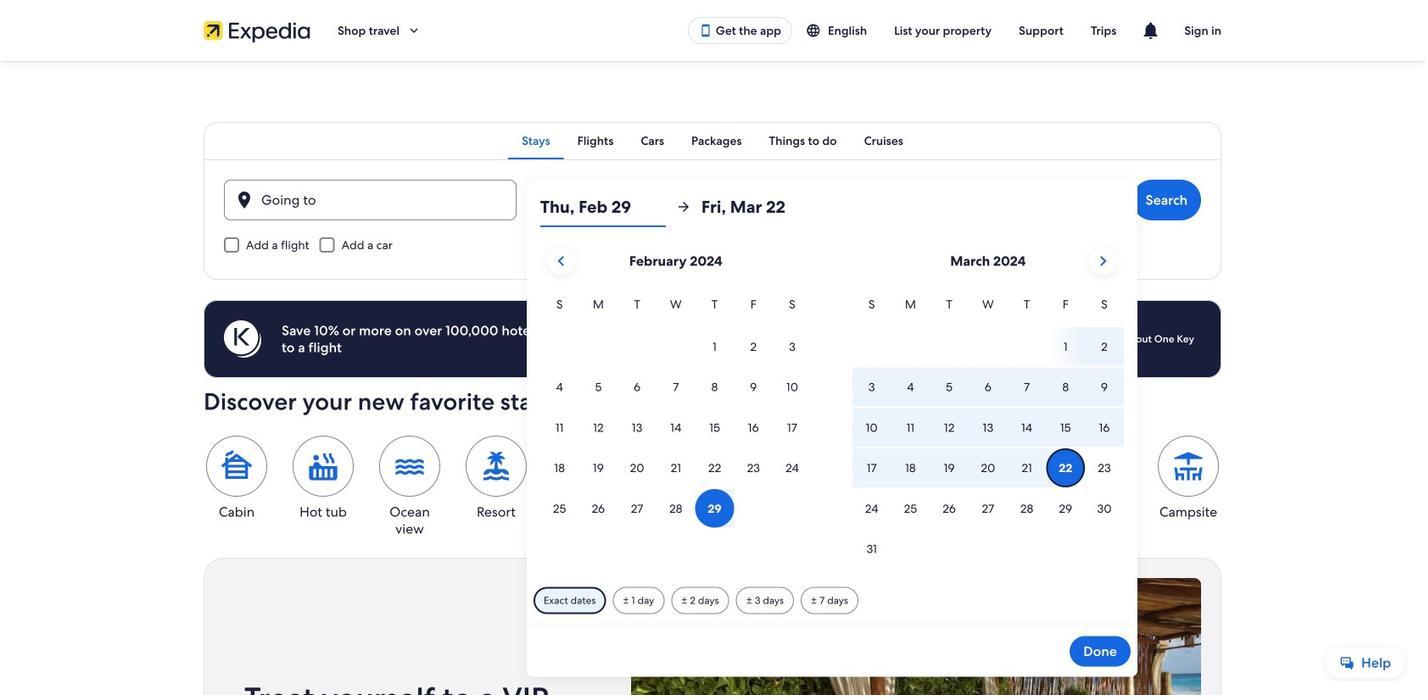 Task type: vqa. For each thing, say whether or not it's contained in the screenshot.
Close "image"
no



Task type: locate. For each thing, give the bounding box(es) containing it.
communication center icon image
[[1140, 20, 1161, 41]]

shop travel image
[[406, 23, 422, 38]]

application
[[540, 241, 1124, 570]]

february 2024 element
[[540, 295, 812, 530]]

directional image
[[676, 199, 691, 215]]

tab list
[[204, 122, 1221, 159]]

march 2024 element
[[852, 295, 1124, 570]]

main content
[[0, 61, 1425, 696]]



Task type: describe. For each thing, give the bounding box(es) containing it.
small image
[[806, 23, 828, 38]]

previous month image
[[551, 251, 571, 271]]

expedia logo image
[[204, 19, 310, 42]]

next month image
[[1093, 251, 1113, 271]]

download the app button image
[[699, 24, 712, 37]]



